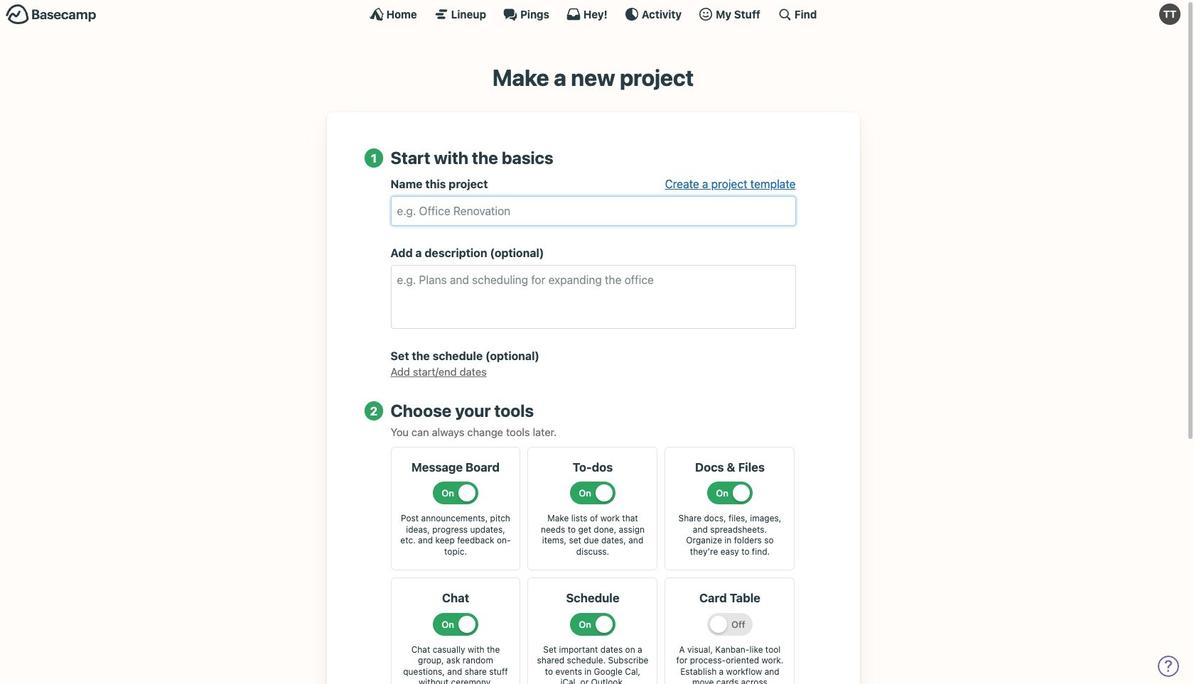 Task type: locate. For each thing, give the bounding box(es) containing it.
e.g. Plans and scheduling for expanding the office text field
[[391, 265, 796, 329]]

switch accounts image
[[6, 4, 97, 26]]



Task type: vqa. For each thing, say whether or not it's contained in the screenshot.
e.g. Plans and scheduling for expanding the office text box
yes



Task type: describe. For each thing, give the bounding box(es) containing it.
e.g. Office Renovation text field
[[391, 196, 796, 226]]

main element
[[0, 0, 1187, 28]]

terry turtle image
[[1160, 4, 1181, 25]]

keyboard shortcut: ⌘ + / image
[[778, 7, 792, 21]]



